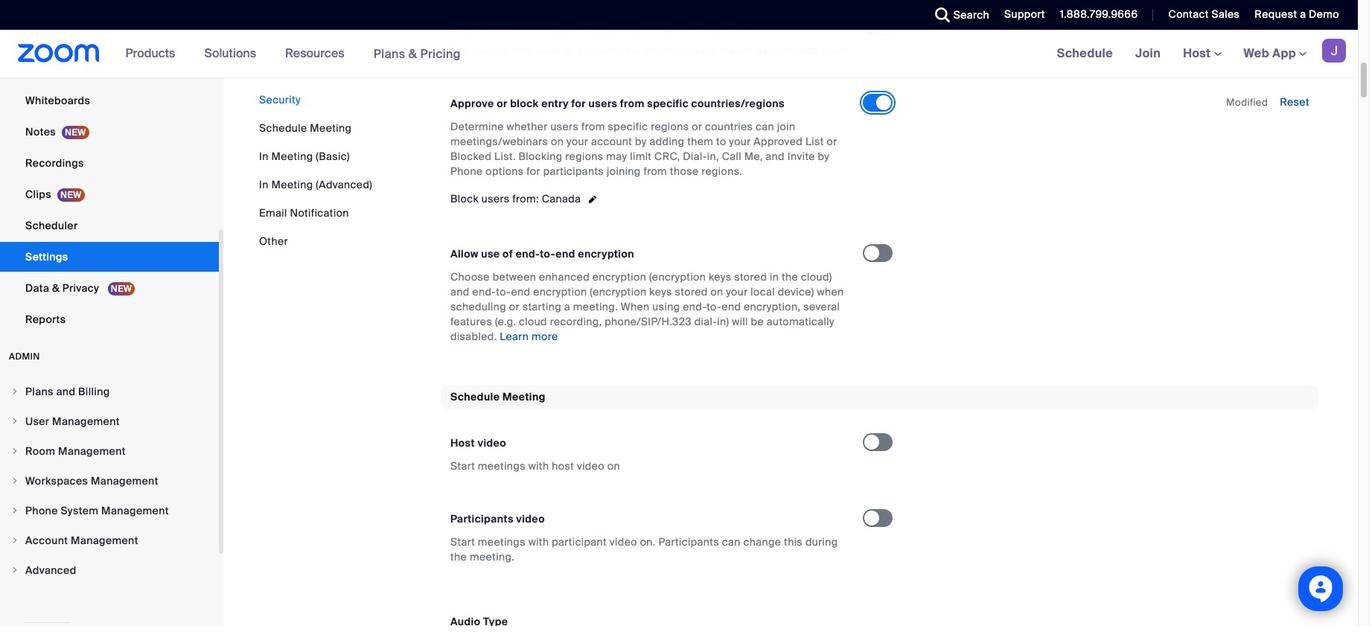 Task type: describe. For each thing, give the bounding box(es) containing it.
2 horizontal spatial end
[[722, 300, 741, 314]]

1 horizontal spatial stored
[[735, 271, 767, 284]]

and inside determine whether users from specific regions or countries can join meetings/webinars on your account by adding them to your approved list or blocked list. blocking regions may limit crc, dial-in, call me, and invite by phone options for participants joining from those regions.
[[766, 150, 785, 163]]

schedule meeting element
[[442, 386, 1319, 626]]

0 horizontal spatial keys
[[650, 285, 673, 299]]

0 vertical spatial encryption
[[578, 247, 635, 261]]

dial-
[[695, 315, 718, 329]]

reports link
[[0, 305, 219, 334]]

1 horizontal spatial client
[[821, 44, 849, 57]]

allow use of end-to-end encryption
[[451, 247, 635, 261]]

enhanced
[[539, 271, 590, 284]]

list.
[[495, 150, 516, 163]]

1 vertical spatial (encryption
[[590, 285, 647, 299]]

0 horizontal spatial to
[[564, 44, 575, 57]]

host
[[552, 459, 574, 473]]

& for privacy
[[52, 282, 60, 295]]

learn more
[[500, 330, 558, 344]]

limit
[[630, 150, 652, 163]]

1.888.799.9666 button up the schedule link
[[1061, 7, 1139, 21]]

0 horizontal spatial join
[[607, 21, 626, 34]]

web
[[797, 44, 818, 57]]

web app button
[[1244, 45, 1307, 61]]

resources button
[[285, 30, 351, 77]]

scheduling
[[451, 300, 507, 314]]

blocking
[[519, 150, 563, 163]]

user management menu item
[[0, 407, 219, 436]]

management for workspaces management
[[91, 475, 158, 488]]

meeting down the learn more 'link'
[[503, 390, 546, 404]]

right image for workspaces
[[10, 477, 19, 486]]

1 horizontal spatial to
[[671, 44, 681, 57]]

can inside determine whether users from specific regions or countries can join meetings/webinars on your account by adding them to your approved list or blocked list. blocking regions may limit crc, dial-in, call me, and invite by phone options for participants joining from those regions.
[[756, 120, 775, 133]]

plans & pricing
[[374, 46, 461, 61]]

be
[[751, 315, 764, 329]]

during
[[806, 535, 838, 549]]

0 vertical spatial to-
[[540, 247, 556, 261]]

between
[[493, 271, 537, 284]]

phone inside menu item
[[25, 504, 58, 518]]

2 vertical spatial end-
[[683, 300, 707, 314]]

1 horizontal spatial keys
[[709, 271, 732, 284]]

demo
[[1310, 7, 1340, 21]]

those
[[670, 165, 699, 178]]

in meeting (basic) link
[[259, 150, 350, 163]]

0 horizontal spatial end-
[[473, 285, 496, 299]]

admin
[[9, 351, 40, 363]]

use
[[481, 247, 500, 261]]

meetings inside start meetings with participant video on. participants can change this during the meeting.
[[478, 535, 526, 549]]

0 horizontal spatial can
[[585, 21, 604, 34]]

right image for plans and billing
[[10, 387, 19, 396]]

room management menu item
[[0, 437, 219, 466]]

contact sales
[[1169, 7, 1241, 21]]

0 vertical spatial regions
[[651, 120, 689, 133]]

this
[[784, 535, 803, 549]]

and inside menu item
[[56, 385, 75, 399]]

host video
[[451, 436, 507, 450]]

personal devices link
[[0, 54, 219, 84]]

need
[[536, 44, 562, 57]]

advanced
[[25, 564, 76, 577]]

products button
[[126, 30, 182, 77]]

web inside meetings navigation
[[1244, 45, 1270, 61]]

with for participant
[[529, 535, 549, 549]]

entry
[[542, 97, 569, 110]]

(e.g.
[[495, 315, 516, 329]]

plans for plans and billing
[[25, 385, 53, 399]]

personal
[[25, 63, 70, 76]]

only authenticated users can join meetings from web client
[[451, 21, 762, 34]]

1 vertical spatial encryption
[[593, 271, 647, 284]]

several
[[804, 300, 840, 314]]

management for user management
[[52, 415, 120, 428]]

search
[[954, 8, 990, 22]]

1 vertical spatial to-
[[496, 285, 511, 299]]

meetings/webinars
[[451, 135, 548, 148]]

management for room management
[[58, 445, 126, 458]]

specific inside determine whether users from specific regions or countries can join meetings/webinars on your account by adding them to your approved list or blocked list. blocking regions may limit crc, dial-in, call me, and invite by phone options for participants joining from those regions.
[[608, 120, 648, 133]]

product information navigation
[[114, 30, 472, 78]]

meeting for in meeting (basic) link
[[272, 150, 313, 163]]

data & privacy
[[25, 282, 102, 295]]

0 vertical spatial by
[[635, 135, 647, 148]]

users down options
[[482, 192, 510, 206]]

in
[[770, 271, 779, 284]]

data & privacy link
[[0, 273, 219, 303]]

account
[[591, 135, 633, 148]]

1 reset button from the top
[[1281, 19, 1310, 33]]

host for host
[[1184, 45, 1215, 61]]

clips
[[25, 188, 51, 201]]

in for in meeting (advanced)
[[259, 178, 269, 191]]

menu bar containing security
[[259, 92, 373, 249]]

whether
[[507, 120, 548, 133]]

workspaces management
[[25, 475, 158, 488]]

and inside "choose between enhanced encryption (encryption keys stored in the cloud) and end-to-end encryption (encryption keys stored on your local device) when scheduling or starting a meeting. when using end-to-end encryption, several features (e.g. cloud recording, phone/sip/h.323 dial-in) will be automatically disabled."
[[451, 285, 470, 299]]

phone inside determine whether users from specific regions or countries can join meetings/webinars on your account by adding them to your approved list or blocked list. blocking regions may limit crc, dial-in, call me, and invite by phone options for participants joining from those regions.
[[451, 165, 483, 178]]

whiteboards link
[[0, 86, 219, 115]]

or up them
[[692, 120, 703, 133]]

options
[[486, 165, 524, 178]]

phone/sip/h.323
[[605, 315, 692, 329]]

allow
[[451, 247, 479, 261]]

1 vertical spatial regions
[[566, 150, 604, 163]]

meeting for schedule meeting link
[[310, 121, 352, 135]]

recordings link
[[0, 148, 219, 178]]

privacy
[[62, 282, 99, 295]]

meetings up prior
[[629, 21, 678, 34]]

authenticate
[[577, 44, 641, 57]]

pricing
[[420, 46, 461, 61]]

schedule link
[[1046, 30, 1125, 77]]

regions.
[[702, 165, 743, 178]]

reset for 2nd 'reset' button from the top
[[1281, 95, 1310, 109]]

the inside "choose between enhanced encryption (encryption keys stored in the cloud) and end-to-end encryption (encryption keys stored on your local device) when scheduling or starting a meeting. when using end-to-end encryption, several features (e.g. cloud recording, phone/sip/h.323 dial-in) will be automatically disabled."
[[782, 271, 799, 284]]

workspaces management menu item
[[0, 467, 219, 495]]

search button
[[924, 0, 994, 30]]

joining inside determine whether users from specific regions or countries can join meetings/webinars on your account by adding them to your approved list or blocked list. blocking regions may limit crc, dial-in, call me, and invite by phone options for participants joining from those regions.
[[607, 165, 641, 178]]

for inside determine whether users from specific regions or countries can join meetings/webinars on your account by adding them to your approved list or blocked list. blocking regions may limit crc, dial-in, call me, and invite by phone options for participants joining from those regions.
[[527, 165, 541, 178]]

management for account management
[[71, 534, 138, 548]]

1 horizontal spatial by
[[818, 150, 830, 163]]

of
[[503, 247, 513, 261]]

meeting. inside "choose between enhanced encryption (encryption keys stored in the cloud) and end-to-end encryption (encryption keys stored on your local device) when scheduling or starting a meeting. when using end-to-end encryption, several features (e.g. cloud recording, phone/sip/h.323 dial-in) will be automatically disabled."
[[573, 300, 618, 314]]

0 horizontal spatial end
[[511, 285, 531, 299]]

0 horizontal spatial stored
[[675, 285, 708, 299]]

(advanced)
[[316, 178, 373, 191]]

0 horizontal spatial participants
[[472, 44, 533, 57]]

recording,
[[550, 315, 602, 329]]

disabled.
[[451, 330, 497, 344]]

them
[[688, 135, 714, 148]]

1 horizontal spatial schedule
[[451, 390, 500, 404]]

invite
[[788, 150, 816, 163]]

authenticated
[[477, 21, 551, 34]]

security link
[[259, 93, 301, 107]]

may
[[607, 150, 628, 163]]

clips link
[[0, 180, 219, 209]]

block users from: canada
[[451, 192, 584, 206]]

countries/regions
[[692, 97, 785, 110]]

email notification
[[259, 206, 349, 220]]

right image for room management
[[10, 447, 19, 456]]

will
[[732, 315, 748, 329]]

scheduler link
[[0, 211, 219, 241]]

or inside "choose between enhanced encryption (encryption keys stored in the cloud) and end-to-end encryption (encryption keys stored on your local device) when scheduling or starting a meeting. when using end-to-end encryption, several features (e.g. cloud recording, phone/sip/h.323 dial-in) will be automatically disabled."
[[509, 300, 520, 314]]

app
[[1273, 45, 1297, 61]]

the
[[451, 44, 469, 57]]

in for in meeting (basic)
[[259, 150, 269, 163]]

0 vertical spatial schedule meeting
[[259, 121, 352, 135]]

call
[[722, 150, 742, 163]]



Task type: locate. For each thing, give the bounding box(es) containing it.
schedule up host video
[[451, 390, 500, 404]]

right image down admin
[[10, 387, 19, 396]]

email notification link
[[259, 206, 349, 220]]

on inside "schedule meeting" element
[[608, 459, 620, 473]]

2 vertical spatial right image
[[10, 566, 19, 575]]

starting
[[523, 300, 562, 314]]

reset button up 'app'
[[1281, 19, 1310, 33]]

for
[[572, 97, 586, 110], [527, 165, 541, 178]]

1 vertical spatial right image
[[10, 536, 19, 545]]

video right host
[[577, 459, 605, 473]]

0 vertical spatial for
[[572, 97, 586, 110]]

1 vertical spatial the
[[451, 550, 467, 564]]

0 horizontal spatial meeting.
[[470, 550, 515, 564]]

1 horizontal spatial on
[[608, 459, 620, 473]]

right image for phone system management
[[10, 507, 19, 515]]

video up start meetings with host video on
[[478, 436, 507, 450]]

features
[[451, 315, 493, 329]]

on inside determine whether users from specific regions or countries can join meetings/webinars on your account by adding them to your approved list or blocked list. blocking regions may limit crc, dial-in, call me, and invite by phone options for participants joining from those regions.
[[551, 135, 564, 148]]

1 vertical spatial can
[[756, 120, 775, 133]]

on.
[[640, 535, 656, 549]]

meeting up email notification
[[272, 178, 313, 191]]

0 horizontal spatial the
[[451, 550, 467, 564]]

right image inside user management menu item
[[10, 417, 19, 426]]

users inside determine whether users from specific regions or countries can join meetings/webinars on your account by adding them to your approved list or blocked list. blocking regions may limit crc, dial-in, call me, and invite by phone options for participants joining from those regions.
[[551, 120, 579, 133]]

a
[[1301, 7, 1307, 21], [565, 300, 571, 314]]

0 vertical spatial (encryption
[[650, 271, 706, 284]]

management down workspaces management menu item
[[101, 504, 169, 518]]

1 vertical spatial modified
[[1227, 96, 1269, 109]]

users
[[553, 21, 582, 34], [589, 97, 618, 110], [551, 120, 579, 133], [482, 192, 510, 206]]

the participants need to authenticate prior to joining meetings from web client
[[451, 44, 849, 57]]

1 horizontal spatial &
[[409, 46, 417, 61]]

meeting down schedule meeting link
[[272, 150, 313, 163]]

workspaces
[[25, 475, 88, 488]]

me,
[[745, 150, 763, 163]]

for right entry
[[572, 97, 586, 110]]

1 horizontal spatial the
[[782, 271, 799, 284]]

0 vertical spatial reset button
[[1281, 19, 1310, 33]]

0 vertical spatial client
[[733, 21, 762, 34]]

1 vertical spatial web
[[1244, 45, 1270, 61]]

right image for account
[[10, 536, 19, 545]]

support
[[1005, 7, 1046, 21]]

on inside "choose between enhanced encryption (encryption keys stored in the cloud) and end-to-end encryption (encryption keys stored on your local device) when scheduling or starting a meeting. when using end-to-end encryption, several features (e.g. cloud recording, phone/sip/h.323 dial-in) will be automatically disabled."
[[711, 285, 724, 299]]

0 vertical spatial start
[[451, 459, 475, 473]]

admin menu menu
[[0, 378, 219, 586]]

1 horizontal spatial web
[[1244, 45, 1270, 61]]

host inside meetings navigation
[[1184, 45, 1215, 61]]

reset down 'app'
[[1281, 95, 1310, 109]]

2 in from the top
[[259, 178, 269, 191]]

end-
[[516, 247, 540, 261], [473, 285, 496, 299], [683, 300, 707, 314]]

0 vertical spatial on
[[551, 135, 564, 148]]

2 horizontal spatial to
[[717, 135, 727, 148]]

& left pricing
[[409, 46, 417, 61]]

your left account
[[567, 135, 589, 148]]

plans inside menu item
[[25, 385, 53, 399]]

block
[[510, 97, 539, 110]]

with
[[529, 459, 549, 473], [529, 535, 549, 549]]

adding
[[650, 135, 685, 148]]

meetings down host video
[[478, 459, 526, 473]]

request a demo
[[1255, 7, 1340, 21]]

1 horizontal spatial schedule meeting
[[451, 390, 546, 404]]

and left billing
[[56, 385, 75, 399]]

video inside start meetings with participant video on. participants can change this during the meeting.
[[610, 535, 638, 549]]

end up enhanced
[[556, 247, 576, 261]]

personal devices
[[25, 63, 114, 76]]

1 start from the top
[[451, 459, 475, 473]]

modified down 'web app'
[[1227, 96, 1269, 109]]

to inside determine whether users from specific regions or countries can join meetings/webinars on your account by adding them to your approved list or blocked list. blocking regions may limit crc, dial-in, call me, and invite by phone options for participants joining from those regions.
[[717, 135, 727, 148]]

joining down may
[[607, 165, 641, 178]]

0 horizontal spatial host
[[451, 436, 475, 450]]

1 horizontal spatial host
[[1184, 45, 1215, 61]]

or right list
[[827, 135, 838, 148]]

1 horizontal spatial meeting.
[[573, 300, 618, 314]]

1 modified from the top
[[1227, 20, 1269, 33]]

a inside "choose between enhanced encryption (encryption keys stored in the cloud) and end-to-end encryption (encryption keys stored on your local device) when scheduling or starting a meeting. when using end-to-end encryption, several features (e.g. cloud recording, phone/sip/h.323 dial-in) will be automatically disabled."
[[565, 300, 571, 314]]

change
[[744, 535, 782, 549]]

1 vertical spatial and
[[451, 285, 470, 299]]

0 horizontal spatial participants
[[451, 512, 514, 526]]

(encryption up using
[[650, 271, 706, 284]]

start meetings with host video on
[[451, 459, 620, 473]]

2 horizontal spatial end-
[[683, 300, 707, 314]]

1 vertical spatial join
[[778, 120, 796, 133]]

prior
[[644, 44, 668, 57]]

room management
[[25, 445, 126, 458]]

meetings up 'countries/regions'
[[721, 44, 768, 57]]

menu bar
[[259, 92, 373, 249]]

1 horizontal spatial joining
[[684, 44, 718, 57]]

0 vertical spatial phone
[[451, 165, 483, 178]]

2 right image from the top
[[10, 536, 19, 545]]

in meeting (advanced)
[[259, 178, 373, 191]]

request
[[1255, 7, 1298, 21]]

your left local at right
[[727, 285, 748, 299]]

and down the approved
[[766, 150, 785, 163]]

notes
[[25, 125, 56, 139]]

meetings down the participants video
[[478, 535, 526, 549]]

side navigation navigation
[[0, 0, 223, 626]]

2 vertical spatial schedule
[[451, 390, 500, 404]]

right image left room
[[10, 447, 19, 456]]

phone
[[451, 165, 483, 178], [25, 504, 58, 518]]

start for start meetings with host video on
[[451, 459, 475, 473]]

2 horizontal spatial on
[[711, 285, 724, 299]]

notes link
[[0, 117, 219, 147]]

1 reset from the top
[[1281, 19, 1310, 33]]

0 horizontal spatial &
[[52, 282, 60, 295]]

0 horizontal spatial plans
[[25, 385, 53, 399]]

plans left pricing
[[374, 46, 406, 61]]

encryption up when
[[593, 271, 647, 284]]

block
[[451, 192, 479, 206]]

1 vertical spatial joining
[[607, 165, 641, 178]]

plans and billing menu item
[[0, 378, 219, 406]]

right image left system
[[10, 507, 19, 515]]

0 horizontal spatial for
[[527, 165, 541, 178]]

banner
[[0, 30, 1359, 78]]

your up 'call'
[[730, 135, 751, 148]]

the down the participants video
[[451, 550, 467, 564]]

0 vertical spatial meeting.
[[573, 300, 618, 314]]

schedule meeting
[[259, 121, 352, 135], [451, 390, 546, 404]]

by up limit on the top left of the page
[[635, 135, 647, 148]]

3 right image from the top
[[10, 566, 19, 575]]

right image left workspaces
[[10, 477, 19, 486]]

learn more link
[[500, 330, 558, 344]]

participants video
[[451, 512, 545, 526]]

meeting. inside start meetings with participant video on. participants can change this during the meeting.
[[470, 550, 515, 564]]

1 vertical spatial on
[[711, 285, 724, 299]]

2 vertical spatial and
[[56, 385, 75, 399]]

approve
[[451, 97, 494, 110]]

0 horizontal spatial schedule
[[259, 121, 307, 135]]

start
[[451, 459, 475, 473], [451, 535, 475, 549]]

participants up the canada
[[544, 165, 604, 178]]

when
[[817, 285, 844, 299]]

1 vertical spatial end-
[[473, 285, 496, 299]]

& inside product information navigation
[[409, 46, 417, 61]]

reset button down 'app'
[[1281, 95, 1310, 109]]

crc,
[[655, 150, 681, 163]]

right image for user management
[[10, 417, 19, 426]]

0 horizontal spatial joining
[[607, 165, 641, 178]]

management
[[52, 415, 120, 428], [58, 445, 126, 458], [91, 475, 158, 488], [101, 504, 169, 518], [71, 534, 138, 548]]

meeting. up the recording,
[[573, 300, 618, 314]]

contact
[[1169, 7, 1210, 21]]

modified up 'web app'
[[1227, 20, 1269, 33]]

1 vertical spatial end
[[511, 285, 531, 299]]

on up in)
[[711, 285, 724, 299]]

1 right image from the top
[[10, 387, 19, 396]]

the inside start meetings with participant video on. participants can change this during the meeting.
[[451, 550, 467, 564]]

web left 'app'
[[1244, 45, 1270, 61]]

0 horizontal spatial schedule meeting
[[259, 121, 352, 135]]

0 vertical spatial join
[[607, 21, 626, 34]]

host inside "schedule meeting" element
[[451, 436, 475, 450]]

right image inside "room management" "menu item"
[[10, 447, 19, 456]]

& right data
[[52, 282, 60, 295]]

dial-
[[683, 150, 707, 163]]

web up the participants need to authenticate prior to joining meetings from web client
[[707, 21, 730, 34]]

management up phone system management menu item
[[91, 475, 158, 488]]

meeting. down the participants video
[[470, 550, 515, 564]]

0 horizontal spatial on
[[551, 135, 564, 148]]

1 horizontal spatial phone
[[451, 165, 483, 178]]

0 horizontal spatial client
[[733, 21, 762, 34]]

right image inside the plans and billing menu item
[[10, 387, 19, 396]]

stored up local at right
[[735, 271, 767, 284]]

a up the recording,
[[565, 300, 571, 314]]

regions
[[651, 120, 689, 133], [566, 150, 604, 163]]

1 horizontal spatial participants
[[544, 165, 604, 178]]

plans inside product information navigation
[[374, 46, 406, 61]]

1 vertical spatial phone
[[25, 504, 58, 518]]

0 vertical spatial end-
[[516, 247, 540, 261]]

cloud
[[519, 315, 547, 329]]

with for host
[[529, 459, 549, 473]]

scheduler
[[25, 219, 78, 232]]

plans
[[374, 46, 406, 61], [25, 385, 53, 399]]

participants
[[472, 44, 533, 57], [544, 165, 604, 178]]

solutions button
[[204, 30, 263, 77]]

keys up in)
[[709, 271, 732, 284]]

keys
[[709, 271, 732, 284], [650, 285, 673, 299]]

1 vertical spatial reset
[[1281, 95, 1310, 109]]

schedule down 1.888.799.9666
[[1058, 45, 1114, 61]]

0 vertical spatial joining
[[684, 44, 718, 57]]

and down 'choose'
[[451, 285, 470, 299]]

banner containing products
[[0, 30, 1359, 78]]

join up the approved
[[778, 120, 796, 133]]

1 vertical spatial reset button
[[1281, 95, 1310, 109]]

right image inside account management menu item
[[10, 536, 19, 545]]

room
[[25, 445, 55, 458]]

web
[[707, 21, 730, 34], [1244, 45, 1270, 61]]

host for host video
[[451, 436, 475, 450]]

end- right of
[[516, 247, 540, 261]]

participants inside determine whether users from specific regions or countries can join meetings/webinars on your account by adding them to your approved list or blocked list. blocking regions may limit crc, dial-in, call me, and invite by phone options for participants joining from those regions.
[[544, 165, 604, 178]]

start inside start meetings with participant video on. participants can change this during the meeting.
[[451, 535, 475, 549]]

1 horizontal spatial for
[[572, 97, 586, 110]]

to right prior
[[671, 44, 681, 57]]

2 horizontal spatial schedule
[[1058, 45, 1114, 61]]

join up authenticate
[[607, 21, 626, 34]]

1.888.799.9666
[[1061, 7, 1139, 21]]

start meetings with participant video on. participants can change this during the meeting.
[[451, 535, 838, 564]]

schedule inside meetings navigation
[[1058, 45, 1114, 61]]

0 vertical spatial web
[[707, 21, 730, 34]]

other link
[[259, 235, 288, 248]]

in down schedule meeting link
[[259, 150, 269, 163]]

0 vertical spatial plans
[[374, 46, 406, 61]]

join
[[607, 21, 626, 34], [778, 120, 796, 133]]

countries
[[705, 120, 753, 133]]

0 vertical spatial participants
[[451, 512, 514, 526]]

products
[[126, 45, 175, 61]]

meetings navigation
[[1046, 30, 1359, 78]]

to- down between
[[496, 285, 511, 299]]

stored up using
[[675, 285, 708, 299]]

1 horizontal spatial (encryption
[[650, 271, 706, 284]]

management down billing
[[52, 415, 120, 428]]

schedule meeting link
[[259, 121, 352, 135]]

encryption down enhanced
[[533, 285, 587, 299]]

1 vertical spatial schedule
[[259, 121, 307, 135]]

encryption up enhanced
[[578, 247, 635, 261]]

can
[[585, 21, 604, 34], [756, 120, 775, 133], [722, 535, 741, 549]]

by down list
[[818, 150, 830, 163]]

only
[[451, 21, 475, 34]]

plans for plans & pricing
[[374, 46, 406, 61]]

web app
[[1244, 45, 1297, 61]]

in meeting (advanced) link
[[259, 178, 373, 191]]

4 right image from the top
[[10, 507, 19, 515]]

2 horizontal spatial to-
[[707, 300, 722, 314]]

1 horizontal spatial end
[[556, 247, 576, 261]]

0 horizontal spatial (encryption
[[590, 285, 647, 299]]

2 modified from the top
[[1227, 96, 1269, 109]]

1 vertical spatial stored
[[675, 285, 708, 299]]

to down countries
[[717, 135, 727, 148]]

right image left advanced
[[10, 566, 19, 575]]

video left on. in the left of the page
[[610, 535, 638, 549]]

1 vertical spatial &
[[52, 282, 60, 295]]

1 vertical spatial participants
[[659, 535, 720, 549]]

& for pricing
[[409, 46, 417, 61]]

management inside menu item
[[71, 534, 138, 548]]

1 vertical spatial with
[[529, 535, 549, 549]]

in
[[259, 150, 269, 163], [259, 178, 269, 191]]

1 vertical spatial schedule meeting
[[451, 390, 546, 404]]

1 vertical spatial host
[[451, 436, 475, 450]]

0 vertical spatial host
[[1184, 45, 1215, 61]]

your inside "choose between enhanced encryption (encryption keys stored in the cloud) and end-to-end encryption (encryption keys stored on your local device) when scheduling or starting a meeting. when using end-to-end encryption, several features (e.g. cloud recording, phone/sip/h.323 dial-in) will be automatically disabled."
[[727, 285, 748, 299]]

1 horizontal spatial participants
[[659, 535, 720, 549]]

(encryption up when
[[590, 285, 647, 299]]

personal menu menu
[[0, 0, 219, 336]]

edit regions or countries image
[[584, 192, 602, 207]]

reset
[[1281, 19, 1310, 33], [1281, 95, 1310, 109]]

participant
[[552, 535, 607, 549]]

contact sales link
[[1158, 0, 1244, 30], [1169, 7, 1241, 21]]

right image
[[10, 477, 19, 486], [10, 536, 19, 545], [10, 566, 19, 575]]

start down the participants video
[[451, 535, 475, 549]]

in up email
[[259, 178, 269, 191]]

meeting up (basic)
[[310, 121, 352, 135]]

to- up dial-
[[707, 300, 722, 314]]

0 vertical spatial specific
[[648, 97, 689, 110]]

schedule meeting up host video
[[451, 390, 546, 404]]

start down host video
[[451, 459, 475, 473]]

regions up 'adding'
[[651, 120, 689, 133]]

zoom logo image
[[18, 44, 100, 63]]

&
[[409, 46, 417, 61], [52, 282, 60, 295]]

schedule meeting up in meeting (basic)
[[259, 121, 352, 135]]

account management menu item
[[0, 527, 219, 555]]

2 vertical spatial end
[[722, 300, 741, 314]]

participants
[[451, 512, 514, 526], [659, 535, 720, 549]]

user
[[25, 415, 49, 428]]

the right in
[[782, 271, 799, 284]]

to- up enhanced
[[540, 247, 556, 261]]

1 horizontal spatial and
[[451, 285, 470, 299]]

on up blocking at the top left of page
[[551, 135, 564, 148]]

1 vertical spatial keys
[[650, 285, 673, 299]]

can left change
[[722, 535, 741, 549]]

or left block
[[497, 97, 508, 110]]

users down entry
[[551, 120, 579, 133]]

2 reset from the top
[[1281, 95, 1310, 109]]

1 with from the top
[[529, 459, 549, 473]]

a left demo
[[1301, 7, 1307, 21]]

(basic)
[[316, 150, 350, 163]]

1.888.799.9666 button up join
[[1049, 0, 1142, 30]]

management inside "menu item"
[[58, 445, 126, 458]]

reset for second 'reset' button from the bottom of the page
[[1281, 19, 1310, 33]]

0 vertical spatial stored
[[735, 271, 767, 284]]

or up '(e.g.'
[[509, 300, 520, 314]]

meeting for 'in meeting (advanced)' link
[[272, 178, 313, 191]]

meeting.
[[573, 300, 618, 314], [470, 550, 515, 564]]

end down between
[[511, 285, 531, 299]]

2 vertical spatial encryption
[[533, 285, 587, 299]]

phone down blocked
[[451, 165, 483, 178]]

on right host
[[608, 459, 620, 473]]

2 vertical spatial can
[[722, 535, 741, 549]]

for down blocking at the top left of page
[[527, 165, 541, 178]]

to right need
[[564, 44, 575, 57]]

choose between enhanced encryption (encryption keys stored in the cloud) and end-to-end encryption (encryption keys stored on your local device) when scheduling or starting a meeting. when using end-to-end encryption, several features (e.g. cloud recording, phone/sip/h.323 dial-in) will be automatically disabled.
[[451, 271, 844, 344]]

3 right image from the top
[[10, 447, 19, 456]]

management up workspaces management
[[58, 445, 126, 458]]

participants down authenticated
[[472, 44, 533, 57]]

other
[[259, 235, 288, 248]]

approve or block entry for users from specific countries/regions
[[451, 97, 785, 110]]

blocked
[[451, 150, 492, 163]]

right image inside workspaces management menu item
[[10, 477, 19, 486]]

can up the approved
[[756, 120, 775, 133]]

1 horizontal spatial can
[[722, 535, 741, 549]]

& inside "link"
[[52, 282, 60, 295]]

in meeting (basic)
[[259, 150, 350, 163]]

2 reset button from the top
[[1281, 95, 1310, 109]]

reports
[[25, 313, 66, 326]]

0 vertical spatial keys
[[709, 271, 732, 284]]

2 right image from the top
[[10, 417, 19, 426]]

using
[[653, 300, 680, 314]]

0 vertical spatial a
[[1301, 7, 1307, 21]]

video down start meetings with host video on
[[516, 512, 545, 526]]

2 with from the top
[[529, 535, 549, 549]]

right image inside advanced menu item
[[10, 566, 19, 575]]

end up in)
[[722, 300, 741, 314]]

right image left user
[[10, 417, 19, 426]]

right image
[[10, 387, 19, 396], [10, 417, 19, 426], [10, 447, 19, 456], [10, 507, 19, 515]]

start for start meetings with participant video on. participants can change this during the meeting.
[[451, 535, 475, 549]]

on
[[551, 135, 564, 148], [711, 285, 724, 299], [608, 459, 620, 473]]

1 right image from the top
[[10, 477, 19, 486]]

with inside start meetings with participant video on. participants can change this during the meeting.
[[529, 535, 549, 549]]

1 in from the top
[[259, 150, 269, 163]]

end- up dial-
[[683, 300, 707, 314]]

regions down account
[[566, 150, 604, 163]]

phone system management menu item
[[0, 497, 219, 525]]

host button
[[1184, 45, 1222, 61]]

0 vertical spatial reset
[[1281, 19, 1310, 33]]

plans and billing
[[25, 385, 110, 399]]

0 vertical spatial end
[[556, 247, 576, 261]]

users up need
[[553, 21, 582, 34]]

users up account
[[589, 97, 618, 110]]

1 vertical spatial a
[[565, 300, 571, 314]]

advanced menu item
[[0, 556, 219, 585]]

2 vertical spatial to-
[[707, 300, 722, 314]]

phone up account
[[25, 504, 58, 518]]

settings link
[[0, 242, 219, 272]]

1 vertical spatial start
[[451, 535, 475, 549]]

join inside determine whether users from specific regions or countries can join meetings/webinars on your account by adding them to your approved list or blocked list. blocking regions may limit crc, dial-in, call me, and invite by phone options for participants joining from those regions.
[[778, 120, 796, 133]]

management up advanced menu item
[[71, 534, 138, 548]]

right image inside phone system management menu item
[[10, 507, 19, 515]]

system
[[61, 504, 99, 518]]

2 start from the top
[[451, 535, 475, 549]]

host
[[1184, 45, 1215, 61], [451, 436, 475, 450]]

can up authenticate
[[585, 21, 604, 34]]

joining right prior
[[684, 44, 718, 57]]

0 horizontal spatial regions
[[566, 150, 604, 163]]

the
[[782, 271, 799, 284], [451, 550, 467, 564]]

device)
[[778, 285, 815, 299]]

profile picture image
[[1323, 39, 1347, 63]]

modified
[[1227, 20, 1269, 33], [1227, 96, 1269, 109]]

can inside start meetings with participant video on. participants can change this during the meeting.
[[722, 535, 741, 549]]

settings
[[25, 250, 68, 264]]

participants inside start meetings with participant video on. participants can change this during the meeting.
[[659, 535, 720, 549]]



Task type: vqa. For each thing, say whether or not it's contained in the screenshot.
Show Personal Meeting Id "image"
no



